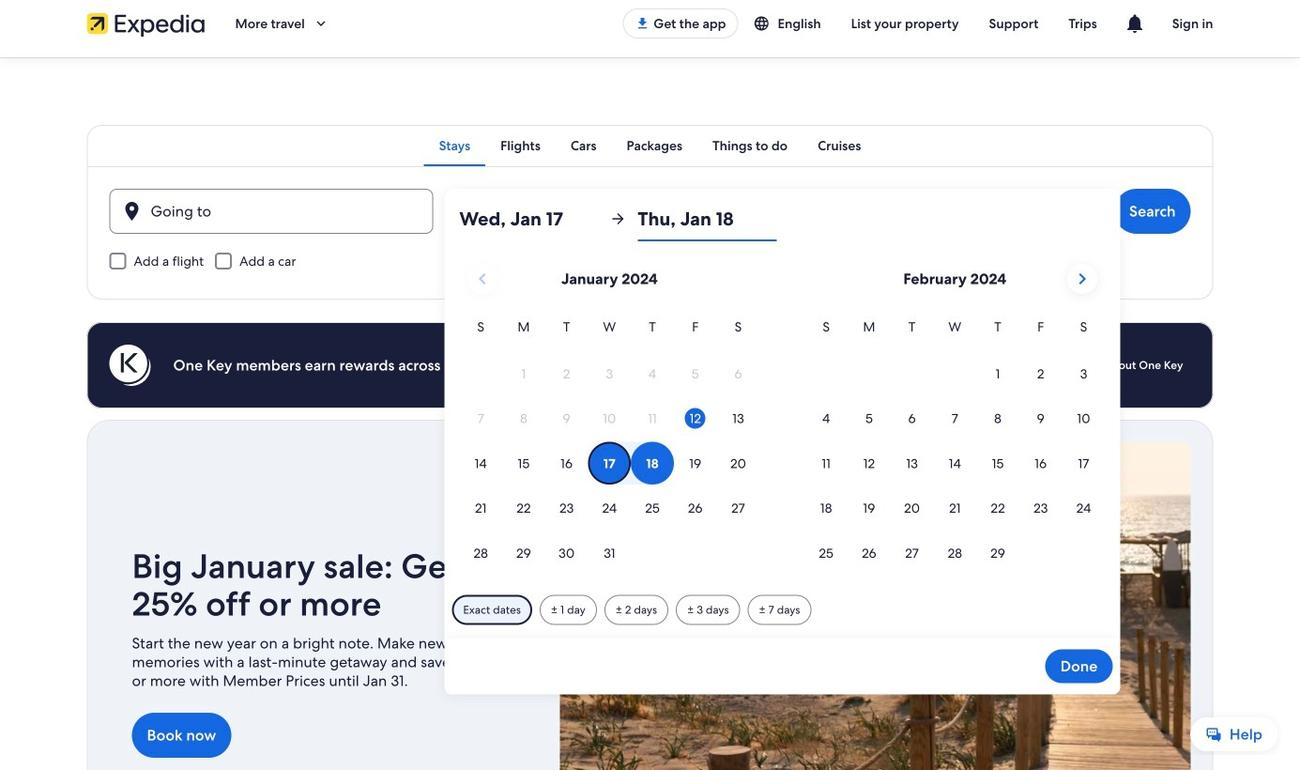 Task type: locate. For each thing, give the bounding box(es) containing it.
application
[[460, 256, 1106, 576]]

expedia logo image
[[87, 10, 205, 37]]

directional image
[[610, 210, 627, 227]]

download the app button image
[[635, 16, 650, 31]]

next month image
[[1071, 268, 1094, 290]]

tab list
[[87, 125, 1214, 166]]

communication center icon image
[[1124, 12, 1147, 35]]

main content
[[0, 57, 1301, 770]]



Task type: vqa. For each thing, say whether or not it's contained in the screenshot.
Application
yes



Task type: describe. For each thing, give the bounding box(es) containing it.
today element
[[685, 408, 706, 429]]

january 2024 element
[[460, 317, 760, 576]]

small image
[[754, 15, 778, 32]]

more travel image
[[313, 15, 329, 32]]

previous month image
[[471, 268, 494, 290]]

february 2024 element
[[805, 317, 1106, 576]]



